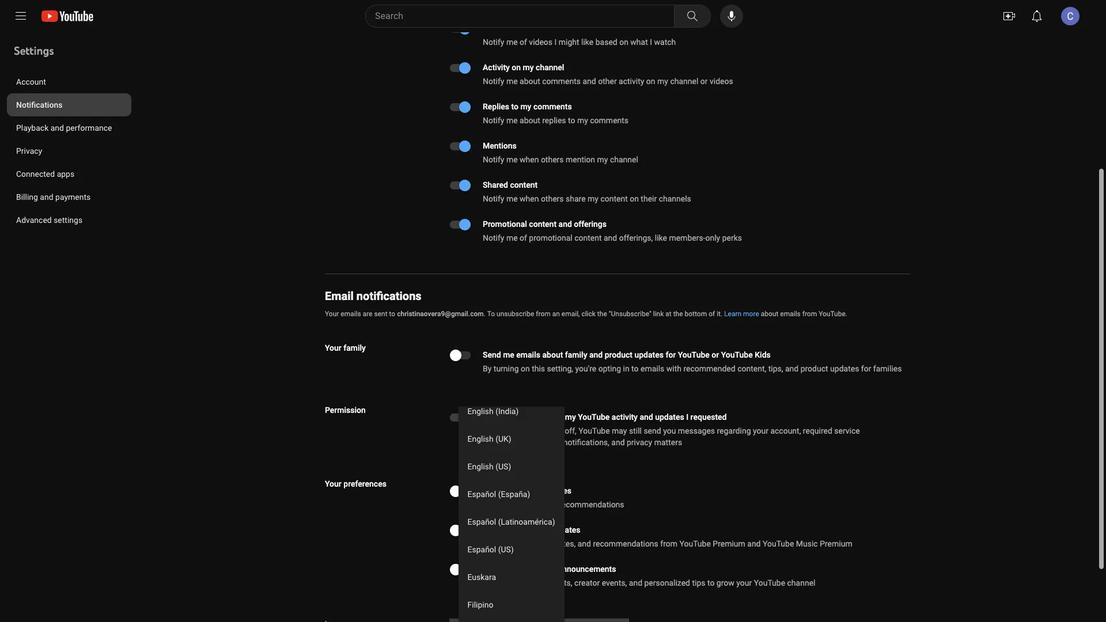 Task type: describe. For each thing, give the bounding box(es) containing it.
comments inside activity on my channel notify me about comments and other activity on my channel or videos
[[542, 77, 581, 86]]

send for send me emails about my youtube activity and updates i requested if this setting is turned off, youtube may still send you messages regarding your account, required service announcements, legal notifications, and privacy matters
[[483, 413, 501, 422]]

turned
[[540, 426, 563, 436]]

promotional
[[529, 233, 573, 243]]

offerings,
[[619, 233, 653, 243]]

replies
[[483, 102, 509, 111]]

activity inside activity on my channel notify me about comments and other activity on my channel or videos
[[619, 77, 645, 86]]

their
[[641, 194, 657, 203]]

tips,
[[769, 364, 784, 373]]

my inside send me emails about my youtube activity and updates i requested if this setting is turned off, youtube may still send you messages regarding your account, required service announcements, legal notifications, and privacy matters
[[565, 413, 576, 422]]

performance
[[66, 123, 112, 133]]

(us) for español (us)
[[499, 545, 514, 554]]

what
[[631, 37, 648, 47]]

send me emails about family and product updates for youtube or youtube kids by turning on this setting, you're opting in to emails with recommended content, tips, and product updates for families
[[483, 350, 902, 373]]

2 vertical spatial comments
[[590, 116, 629, 125]]

updates inside youtube premium updates announcements, updates, and recommendations from youtube premium and youtube music premium
[[552, 526, 581, 535]]

or inside "send me emails about family and product updates for youtube or youtube kids by turning on this setting, you're opting in to emails with recommended content, tips, and product updates for families"
[[712, 350, 719, 360]]

privacy
[[627, 438, 653, 447]]

tips
[[692, 579, 706, 588]]

legal
[[544, 438, 562, 447]]

(españa)
[[499, 490, 531, 499]]

at
[[666, 310, 672, 318]]

matters
[[655, 438, 682, 447]]

general product updates announcements and recommendations
[[483, 486, 624, 509]]

your family
[[325, 343, 366, 353]]

other
[[598, 77, 617, 86]]

grow
[[717, 579, 735, 588]]

link
[[653, 310, 664, 318]]

0 vertical spatial videos
[[539, 24, 563, 33]]

product
[[483, 579, 511, 588]]

mentions
[[483, 141, 517, 150]]

english for english (india)
[[468, 407, 494, 416]]

your emails are sent to christinaovera9@gmail.com . to unsubscribe from an email, click the "unsubscribe" link at the bottom of it. learn more about emails from youtube.
[[325, 310, 848, 318]]

recommendations inside youtube premium updates announcements, updates, and recommendations from youtube premium and youtube music premium
[[593, 539, 659, 549]]

and down offerings
[[604, 233, 617, 243]]

emails right more
[[781, 310, 801, 318]]

may
[[612, 426, 627, 436]]

group containing english (india)
[[459, 116, 620, 622]]

connected
[[16, 169, 55, 179]]

updates left 'families'
[[831, 364, 860, 373]]

español (us)
[[468, 545, 514, 554]]

click
[[582, 310, 596, 318]]

preferences
[[344, 480, 387, 489]]

connected apps
[[16, 169, 74, 179]]

1 vertical spatial videos
[[529, 37, 553, 47]]

are
[[363, 310, 373, 318]]

content,
[[738, 364, 767, 373]]

creator
[[575, 579, 600, 588]]

off,
[[565, 426, 577, 436]]

families
[[874, 364, 902, 373]]

and right billing
[[40, 192, 53, 202]]

about right more
[[761, 310, 779, 318]]

send
[[644, 426, 661, 436]]

of inside recommended videos notify me of videos i might like based on what i watch
[[520, 37, 527, 47]]

español for español (latinoamérica)
[[468, 518, 497, 527]]

others inside shared content notify me when others share my content on their channels
[[541, 194, 564, 203]]

privacy
[[16, 146, 42, 156]]

recommended
[[483, 24, 537, 33]]

kids
[[755, 350, 771, 360]]

messages
[[678, 426, 715, 436]]

learn
[[725, 310, 742, 318]]

emails inside send me emails about my youtube activity and updates i requested if this setting is turned off, youtube may still send you messages regarding your account, required service announcements, legal notifications, and privacy matters
[[517, 413, 541, 422]]

your inside creator updates and announcements product announcements, creator events, and personalized tips to grow your youtube channel
[[737, 579, 752, 588]]

and up 'promotional'
[[559, 220, 572, 229]]

about inside send me emails about my youtube activity and updates i requested if this setting is turned off, youtube may still send you messages regarding your account, required service announcements, legal notifications, and privacy matters
[[543, 413, 563, 422]]

billing and payments
[[16, 192, 91, 202]]

(uk)
[[496, 435, 512, 444]]

(latinoamérica)
[[499, 518, 556, 527]]

activity
[[483, 63, 510, 72]]

avatar image image
[[1062, 7, 1080, 25]]

english for english (us)
[[468, 462, 494, 471]]

email,
[[562, 310, 580, 318]]

me inside "send me emails about family and product updates for youtube or youtube kids by turning on this setting, you're opting in to emails with recommended content, tips, and product updates for families"
[[503, 350, 515, 360]]

recommended videos image
[[450, 25, 471, 33]]

on inside "send me emails about family and product updates for youtube or youtube kids by turning on this setting, you're opting in to emails with recommended content, tips, and product updates for families"
[[521, 364, 530, 373]]

your for your preferences
[[325, 480, 342, 489]]

0 horizontal spatial family
[[344, 343, 366, 353]]

and down updates,
[[543, 565, 556, 574]]

me inside recommended videos notify me of videos i might like based on what i watch
[[507, 37, 518, 47]]

when inside the mentions notify me when others mention my channel
[[520, 155, 539, 164]]

and left the music
[[748, 539, 761, 549]]

0 horizontal spatial from
[[536, 310, 551, 318]]

or inside activity on my channel notify me about comments and other activity on my channel or videos
[[701, 77, 708, 86]]

español (latinoamérica)
[[468, 518, 556, 527]]

content up 'promotional'
[[529, 220, 557, 229]]

advanced settings
[[16, 216, 82, 225]]

youtube inside creator updates and announcements product announcements, creator events, and personalized tips to grow your youtube channel
[[754, 579, 786, 588]]

updates inside send me emails about my youtube activity and updates i requested if this setting is turned off, youtube may still send you messages regarding your account, required service announcements, legal notifications, and privacy matters
[[655, 413, 685, 422]]

english (uk)
[[468, 435, 512, 444]]

send for send me emails about family and product updates for youtube or youtube kids by turning on this setting, you're opting in to emails with recommended content, tips, and product updates for families
[[483, 350, 501, 360]]

notifications
[[357, 289, 422, 303]]

and up send
[[640, 413, 653, 422]]

updates inside general product updates announcements and recommendations
[[543, 486, 572, 496]]

this inside "send me emails about family and product updates for youtube or youtube kids by turning on this setting, you're opting in to emails with recommended content, tips, and product updates for families"
[[532, 364, 545, 373]]

family inside "send me emails about family and product updates for youtube or youtube kids by turning on this setting, you're opting in to emails with recommended content, tips, and product updates for families"
[[565, 350, 588, 360]]

me inside replies to my comments notify me about replies to my comments
[[507, 116, 518, 125]]

announcements
[[483, 500, 542, 509]]

in
[[623, 364, 630, 373]]

updates inside creator updates and announcements product announcements, creator events, and personalized tips to grow your youtube channel
[[512, 565, 541, 574]]

2 the from the left
[[674, 310, 683, 318]]

like inside promotional content and offerings notify me of promotional content and offerings, like members-only perks
[[655, 233, 667, 243]]

it.
[[717, 310, 723, 318]]

sent
[[374, 310, 388, 318]]

channel down might
[[536, 63, 564, 72]]

more
[[744, 310, 759, 318]]

me inside shared content notify me when others share my content on their channels
[[507, 194, 518, 203]]

to
[[487, 310, 495, 318]]

you
[[663, 426, 676, 436]]

to inside creator updates and announcements product announcements, creator events, and personalized tips to grow your youtube channel
[[708, 579, 715, 588]]

personalized
[[645, 579, 690, 588]]

about inside "send me emails about family and product updates for youtube or youtube kids by turning on this setting, you're opting in to emails with recommended content, tips, and product updates for families"
[[543, 350, 563, 360]]

requested
[[691, 413, 727, 422]]

watch
[[654, 37, 676, 47]]

and right playback
[[51, 123, 64, 133]]

shared content notify me when others share my content on their channels
[[483, 180, 691, 203]]

regarding
[[717, 426, 751, 436]]

about inside activity on my channel notify me about comments and other activity on my channel or videos
[[520, 77, 540, 86]]

shared
[[483, 180, 508, 190]]

replies to my comments notify me about replies to my comments
[[483, 102, 629, 125]]

recommended
[[684, 364, 736, 373]]

my inside the mentions notify me when others mention my channel
[[597, 155, 608, 164]]

playback and performance
[[16, 123, 112, 133]]

promotional
[[483, 220, 527, 229]]

2 vertical spatial of
[[709, 310, 715, 318]]

payments
[[55, 192, 91, 202]]

your inside send me emails about my youtube activity and updates i requested if this setting is turned off, youtube may still send you messages regarding your account, required service announcements, legal notifications, and privacy matters
[[753, 426, 769, 436]]

notify inside recommended videos notify me of videos i might like based on what i watch
[[483, 37, 505, 47]]

your preferences
[[325, 480, 387, 489]]

and down may
[[612, 438, 625, 447]]

required
[[803, 426, 833, 436]]

when inside shared content notify me when others share my content on their channels
[[520, 194, 539, 203]]

1 the from the left
[[598, 310, 607, 318]]

this inside send me emails about my youtube activity and updates i requested if this setting is turned off, youtube may still send you messages regarding your account, required service announcements, legal notifications, and privacy matters
[[490, 426, 503, 436]]

on inside recommended videos notify me of videos i might like based on what i watch
[[620, 37, 629, 47]]

from inside youtube premium updates announcements, updates, and recommendations from youtube premium and youtube music premium
[[661, 539, 678, 549]]

1 vertical spatial for
[[862, 364, 872, 373]]

creator
[[483, 565, 510, 574]]



Task type: vqa. For each thing, say whether or not it's contained in the screenshot.
Magnus Midtbø
no



Task type: locate. For each thing, give the bounding box(es) containing it.
1 when from the top
[[520, 155, 539, 164]]

activity inside send me emails about my youtube activity and updates i requested if this setting is turned off, youtube may still send you messages regarding your account, required service announcements, legal notifications, and privacy matters
[[612, 413, 638, 422]]

the right click
[[598, 310, 607, 318]]

your for your emails are sent to christinaovera9@gmail.com . to unsubscribe from an email, click the "unsubscribe" link at the bottom of it. learn more about emails from youtube.
[[325, 310, 339, 318]]

premium right the music
[[820, 539, 853, 549]]

group
[[459, 116, 620, 622]]

4 notify from the top
[[483, 155, 505, 164]]

account link
[[7, 70, 131, 93], [7, 70, 131, 93]]

channel right mention
[[610, 155, 638, 164]]

1 horizontal spatial i
[[650, 37, 652, 47]]

0 vertical spatial your
[[325, 310, 339, 318]]

1 vertical spatial (us)
[[499, 545, 514, 554]]

2 vertical spatial product
[[513, 486, 541, 496]]

(us) up "general"
[[496, 462, 512, 471]]

to inside "send me emails about family and product updates for youtube or youtube kids by turning on this setting, you're opting in to emails with recommended content, tips, and product updates for families"
[[632, 364, 639, 373]]

settings
[[54, 216, 82, 225]]

videos inside activity on my channel notify me about comments and other activity on my channel or videos
[[710, 77, 733, 86]]

me down activity
[[507, 77, 518, 86]]

1 send from the top
[[483, 350, 501, 360]]

announcements, inside creator updates and announcements product announcements, creator events, and personalized tips to grow your youtube channel
[[513, 579, 573, 588]]

.
[[484, 310, 486, 318]]

0 horizontal spatial premium
[[517, 526, 550, 535]]

updates up you
[[655, 413, 685, 422]]

activity right other
[[619, 77, 645, 86]]

2 vertical spatial español
[[468, 545, 497, 554]]

0 horizontal spatial for
[[666, 350, 676, 360]]

email notifications
[[325, 289, 422, 303]]

1 horizontal spatial premium
[[713, 539, 746, 549]]

family down are
[[344, 343, 366, 353]]

christinaovera9@gmail.com
[[397, 310, 484, 318]]

is
[[532, 426, 538, 436]]

emails up turning
[[517, 350, 541, 360]]

content right shared
[[510, 180, 538, 190]]

like right might
[[582, 37, 594, 47]]

your left account,
[[753, 426, 769, 436]]

2 when from the top
[[520, 194, 539, 203]]

me inside promotional content and offerings notify me of promotional content and offerings, like members-only perks
[[507, 233, 518, 243]]

1 horizontal spatial like
[[655, 233, 667, 243]]

youtube premium updates announcements, updates, and recommendations from youtube premium and youtube music premium
[[483, 526, 853, 549]]

me up turning
[[503, 350, 515, 360]]

offerings
[[574, 220, 607, 229]]

others left mention
[[541, 155, 564, 164]]

0 horizontal spatial i
[[555, 37, 557, 47]]

1 others from the top
[[541, 155, 564, 164]]

emails
[[341, 310, 361, 318], [781, 310, 801, 318], [517, 350, 541, 360], [641, 364, 665, 373], [517, 413, 541, 422]]

activity on my channel notify me about comments and other activity on my channel or videos
[[483, 63, 733, 86]]

2 vertical spatial english
[[468, 462, 494, 471]]

2 horizontal spatial i
[[687, 413, 689, 422]]

send
[[483, 350, 501, 360], [483, 413, 501, 422]]

of down 'recommended'
[[520, 37, 527, 47]]

2 horizontal spatial product
[[801, 364, 829, 373]]

1 vertical spatial others
[[541, 194, 564, 203]]

channel inside creator updates and announcements product announcements, creator events, and personalized tips to grow your youtube channel
[[788, 579, 816, 588]]

announcements, down updates,
[[513, 579, 573, 588]]

3 español from the top
[[468, 545, 497, 554]]

0 vertical spatial for
[[666, 350, 676, 360]]

3 english from the top
[[468, 462, 494, 471]]

1 horizontal spatial family
[[565, 350, 588, 360]]

2 vertical spatial videos
[[710, 77, 733, 86]]

permission
[[325, 406, 366, 415]]

unsubscribe
[[497, 310, 534, 318]]

members-
[[669, 233, 706, 243]]

youtube
[[678, 350, 710, 360], [721, 350, 753, 360], [578, 413, 610, 422], [579, 426, 610, 436], [483, 526, 515, 535], [680, 539, 711, 549], [763, 539, 794, 549], [754, 579, 786, 588]]

from up creator updates and announcements product announcements, creator events, and personalized tips to grow your youtube channel
[[661, 539, 678, 549]]

only
[[706, 233, 721, 243]]

notify inside replies to my comments notify me about replies to my comments
[[483, 116, 505, 125]]

mention
[[566, 155, 595, 164]]

1 vertical spatial your
[[737, 579, 752, 588]]

english up "general"
[[468, 462, 494, 471]]

i left might
[[555, 37, 557, 47]]

2 horizontal spatial premium
[[820, 539, 853, 549]]

creator updates and announcements product announcements, creator events, and personalized tips to grow your youtube channel
[[483, 565, 816, 588]]

notify down 'recommended'
[[483, 37, 505, 47]]

1 vertical spatial product
[[801, 364, 829, 373]]

service
[[835, 426, 860, 436]]

0 vertical spatial of
[[520, 37, 527, 47]]

your right grow
[[737, 579, 752, 588]]

send up by
[[483, 350, 501, 360]]

0 vertical spatial product
[[605, 350, 633, 360]]

and right updates,
[[578, 539, 591, 549]]

turning
[[494, 364, 519, 373]]

1 vertical spatial this
[[490, 426, 503, 436]]

share
[[566, 194, 586, 203]]

5 notify from the top
[[483, 194, 505, 203]]

billing and payments link
[[7, 186, 131, 209], [7, 186, 131, 209]]

notify down mentions
[[483, 155, 505, 164]]

notify inside activity on my channel notify me about comments and other activity on my channel or videos
[[483, 77, 505, 86]]

1 vertical spatial recommendations
[[593, 539, 659, 549]]

1 horizontal spatial the
[[674, 310, 683, 318]]

español for español (españa)
[[468, 490, 497, 499]]

1 your from the top
[[325, 310, 339, 318]]

on right activity
[[512, 63, 521, 72]]

emails left are
[[341, 310, 361, 318]]

3 your from the top
[[325, 480, 342, 489]]

this
[[532, 364, 545, 373], [490, 426, 503, 436]]

1 vertical spatial of
[[520, 233, 527, 243]]

0 vertical spatial español
[[468, 490, 497, 499]]

0 horizontal spatial your
[[737, 579, 752, 588]]

channel down the music
[[788, 579, 816, 588]]

0 horizontal spatial this
[[490, 426, 503, 436]]

emails left with
[[641, 364, 665, 373]]

connected apps link
[[7, 163, 131, 186], [7, 163, 131, 186]]

and inside activity on my channel notify me about comments and other activity on my channel or videos
[[583, 77, 596, 86]]

0 vertical spatial your
[[753, 426, 769, 436]]

your
[[753, 426, 769, 436], [737, 579, 752, 588]]

0 vertical spatial or
[[701, 77, 708, 86]]

español down english (us)
[[468, 490, 497, 499]]

i inside send me emails about my youtube activity and updates i requested if this setting is turned off, youtube may still send you messages regarding your account, required service announcements, legal notifications, and privacy matters
[[687, 413, 689, 422]]

email
[[325, 289, 354, 303]]

(us) up creator
[[499, 545, 514, 554]]

if
[[483, 426, 488, 436]]

others
[[541, 155, 564, 164], [541, 194, 564, 203]]

list box containing english (india)
[[459, 116, 565, 619]]

on left their
[[630, 194, 639, 203]]

from left youtube.
[[803, 310, 817, 318]]

0 vertical spatial (us)
[[496, 462, 512, 471]]

notifications link
[[7, 93, 131, 116], [7, 93, 131, 116]]

i right what
[[650, 37, 652, 47]]

english
[[468, 407, 494, 416], [468, 435, 494, 444], [468, 462, 494, 471]]

promotional content and offerings notify me of promotional content and offerings, like members-only perks
[[483, 220, 742, 243]]

euskara
[[468, 573, 497, 582]]

i up messages
[[687, 413, 689, 422]]

0 vertical spatial comments
[[542, 77, 581, 86]]

me down shared
[[507, 194, 518, 203]]

replies
[[542, 116, 566, 125]]

the right at
[[674, 310, 683, 318]]

1 vertical spatial comments
[[534, 102, 572, 111]]

0 vertical spatial recommendations
[[559, 500, 624, 509]]

1 horizontal spatial product
[[605, 350, 633, 360]]

(us) for english (us)
[[496, 462, 512, 471]]

when left mention
[[520, 155, 539, 164]]

send inside "send me emails about family and product updates for youtube or youtube kids by turning on this setting, you're opting in to emails with recommended content, tips, and product updates for families"
[[483, 350, 501, 360]]

1 horizontal spatial this
[[532, 364, 545, 373]]

from
[[536, 310, 551, 318], [803, 310, 817, 318], [661, 539, 678, 549]]

0 vertical spatial this
[[532, 364, 545, 373]]

billing
[[16, 192, 38, 202]]

for left 'families'
[[862, 364, 872, 373]]

settings
[[14, 44, 54, 58]]

notify inside promotional content and offerings notify me of promotional content and offerings, like members-only perks
[[483, 233, 505, 243]]

and up (latinoamérica)
[[544, 500, 557, 509]]

0 vertical spatial activity
[[619, 77, 645, 86]]

about up replies to my comments notify me about replies to my comments
[[520, 77, 540, 86]]

about up turned
[[543, 413, 563, 422]]

recommendations
[[559, 500, 624, 509], [593, 539, 659, 549]]

3 notify from the top
[[483, 116, 505, 125]]

content up promotional content and offerings notify me of promotional content and offerings, like members-only perks
[[601, 194, 628, 203]]

and right tips,
[[786, 364, 799, 373]]

me inside the mentions notify me when others mention my channel
[[507, 155, 518, 164]]

premium up "announcements,"
[[517, 526, 550, 535]]

comments down other
[[590, 116, 629, 125]]

setting,
[[547, 364, 573, 373]]

updates up updates,
[[552, 526, 581, 535]]

recommendations up updates,
[[559, 500, 624, 509]]

on inside shared content notify me when others share my content on their channels
[[630, 194, 639, 203]]

premium
[[517, 526, 550, 535], [713, 539, 746, 549], [820, 539, 853, 549]]

your for your family
[[325, 343, 342, 353]]

the
[[598, 310, 607, 318], [674, 310, 683, 318]]

español for español (us)
[[468, 545, 497, 554]]

español up español (us)
[[468, 518, 497, 527]]

updates down link
[[635, 350, 664, 360]]

account,
[[771, 426, 801, 436]]

general
[[483, 486, 511, 496]]

on
[[620, 37, 629, 47], [512, 63, 521, 72], [647, 77, 656, 86], [630, 194, 639, 203], [521, 364, 530, 373]]

emails up is
[[517, 413, 541, 422]]

1 vertical spatial like
[[655, 233, 667, 243]]

updates right (españa)
[[543, 486, 572, 496]]

español
[[468, 490, 497, 499], [468, 518, 497, 527], [468, 545, 497, 554]]

learn more link
[[725, 309, 759, 319]]

1 horizontal spatial your
[[753, 426, 769, 436]]

recommendations up creator updates and announcements product announcements, creator events, and personalized tips to grow your youtube channel
[[593, 539, 659, 549]]

recommendations inside general product updates announcements and recommendations
[[559, 500, 624, 509]]

1 vertical spatial announcements,
[[513, 579, 573, 588]]

0 horizontal spatial the
[[598, 310, 607, 318]]

0 vertical spatial announcements,
[[483, 438, 542, 447]]

product up announcements
[[513, 486, 541, 496]]

announcements, inside send me emails about my youtube activity and updates i requested if this setting is turned off, youtube may still send you messages regarding your account, required service announcements, legal notifications, and privacy matters
[[483, 438, 542, 447]]

updates,
[[545, 539, 576, 549]]

notify inside shared content notify me when others share my content on their channels
[[483, 194, 505, 203]]

2 others from the top
[[541, 194, 564, 203]]

None search field
[[345, 5, 714, 28]]

product up in
[[605, 350, 633, 360]]

bottom
[[685, 310, 707, 318]]

with
[[667, 364, 682, 373]]

about up setting,
[[543, 350, 563, 360]]

about left replies
[[520, 116, 540, 125]]

music
[[796, 539, 818, 549]]

0 vertical spatial english
[[468, 407, 494, 416]]

me inside activity on my channel notify me about comments and other activity on my channel or videos
[[507, 77, 518, 86]]

notify down replies
[[483, 116, 505, 125]]

my inside shared content notify me when others share my content on their channels
[[588, 194, 599, 203]]

your
[[325, 310, 339, 318], [325, 343, 342, 353], [325, 480, 342, 489]]

english (us)
[[468, 462, 512, 471]]

español (españa)
[[468, 490, 531, 499]]

Search text field
[[375, 9, 672, 24]]

2 send from the top
[[483, 413, 501, 422]]

like right offerings,
[[655, 233, 667, 243]]

comments up replies to my comments notify me about replies to my comments
[[542, 77, 581, 86]]

1 vertical spatial your
[[325, 343, 342, 353]]

english (india)
[[468, 407, 519, 416]]

comments up replies
[[534, 102, 572, 111]]

channel down watch
[[670, 77, 699, 86]]

others inside the mentions notify me when others mention my channel
[[541, 155, 564, 164]]

like inside recommended videos notify me of videos i might like based on what i watch
[[582, 37, 594, 47]]

and up you're
[[590, 350, 603, 360]]

me down mentions
[[507, 155, 518, 164]]

send inside send me emails about my youtube activity and updates i requested if this setting is turned off, youtube may still send you messages regarding your account, required service announcements, legal notifications, and privacy matters
[[483, 413, 501, 422]]

comments
[[542, 77, 581, 86], [534, 102, 572, 111], [590, 116, 629, 125]]

2 your from the top
[[325, 343, 342, 353]]

english for english (uk)
[[468, 435, 494, 444]]

1 vertical spatial or
[[712, 350, 719, 360]]

notify inside the mentions notify me when others mention my channel
[[483, 155, 505, 164]]

youtube.
[[819, 310, 848, 318]]

and right events,
[[629, 579, 643, 588]]

2 vertical spatial your
[[325, 480, 342, 489]]

of left 'it.'
[[709, 310, 715, 318]]

me down 'recommended'
[[507, 37, 518, 47]]

product right tips,
[[801, 364, 829, 373]]

me up setting
[[503, 413, 515, 422]]

1 vertical spatial activity
[[612, 413, 638, 422]]

0 vertical spatial like
[[582, 37, 594, 47]]

product inside general product updates announcements and recommendations
[[513, 486, 541, 496]]

and inside general product updates announcements and recommendations
[[544, 500, 557, 509]]

list box
[[459, 116, 565, 619]]

2 español from the top
[[468, 518, 497, 527]]

1 vertical spatial send
[[483, 413, 501, 422]]

family up you're
[[565, 350, 588, 360]]

perks
[[723, 233, 742, 243]]

filipino
[[468, 601, 494, 610]]

premium up grow
[[713, 539, 746, 549]]

announcements,
[[483, 539, 543, 549]]

of inside promotional content and offerings notify me of promotional content and offerings, like members-only perks
[[520, 233, 527, 243]]

1 vertical spatial when
[[520, 194, 539, 203]]

0 vertical spatial others
[[541, 155, 564, 164]]

announcements, down setting
[[483, 438, 542, 447]]

others left 'share' on the right top of page
[[541, 194, 564, 203]]

me down replies
[[507, 116, 518, 125]]

might
[[559, 37, 580, 47]]

updates down "announcements,"
[[512, 565, 541, 574]]

english left (uk)
[[468, 435, 494, 444]]

on down what
[[647, 77, 656, 86]]

send up "if"
[[483, 413, 501, 422]]

notify down promotional
[[483, 233, 505, 243]]

on right turning
[[521, 364, 530, 373]]

i
[[555, 37, 557, 47], [650, 37, 652, 47], [687, 413, 689, 422]]

2 english from the top
[[468, 435, 494, 444]]

for up with
[[666, 350, 676, 360]]

2 horizontal spatial from
[[803, 310, 817, 318]]

1 español from the top
[[468, 490, 497, 499]]

0 vertical spatial send
[[483, 350, 501, 360]]

6 notify from the top
[[483, 233, 505, 243]]

notifications,
[[564, 438, 610, 447]]

me inside send me emails about my youtube activity and updates i requested if this setting is turned off, youtube may still send you messages regarding your account, required service announcements, legal notifications, and privacy matters
[[503, 413, 515, 422]]

notify down activity
[[483, 77, 505, 86]]

content down offerings
[[575, 233, 602, 243]]

and left other
[[583, 77, 596, 86]]

1 vertical spatial español
[[468, 518, 497, 527]]

1 vertical spatial english
[[468, 435, 494, 444]]

1 horizontal spatial from
[[661, 539, 678, 549]]

channel inside the mentions notify me when others mention my channel
[[610, 155, 638, 164]]

apps
[[57, 169, 74, 179]]

on left what
[[620, 37, 629, 47]]

notify
[[483, 37, 505, 47], [483, 77, 505, 86], [483, 116, 505, 125], [483, 155, 505, 164], [483, 194, 505, 203], [483, 233, 505, 243]]

english up "if"
[[468, 407, 494, 416]]

0 horizontal spatial like
[[582, 37, 594, 47]]

or
[[701, 77, 708, 86], [712, 350, 719, 360]]

0 horizontal spatial or
[[701, 77, 708, 86]]

advanced
[[16, 216, 52, 225]]

content
[[510, 180, 538, 190], [601, 194, 628, 203], [529, 220, 557, 229], [575, 233, 602, 243]]

still
[[629, 426, 642, 436]]

1 notify from the top
[[483, 37, 505, 47]]

about inside replies to my comments notify me about replies to my comments
[[520, 116, 540, 125]]

of down promotional
[[520, 233, 527, 243]]

this left setting,
[[532, 364, 545, 373]]

1 horizontal spatial or
[[712, 350, 719, 360]]

opting
[[599, 364, 621, 373]]

2 notify from the top
[[483, 77, 505, 86]]

send me emails about my youtube activity and updates i requested if this setting is turned off, youtube may still send you messages regarding your account, required service announcements, legal notifications, and privacy matters
[[483, 413, 860, 447]]

activity up may
[[612, 413, 638, 422]]

1 horizontal spatial for
[[862, 364, 872, 373]]

0 vertical spatial when
[[520, 155, 539, 164]]

1 english from the top
[[468, 407, 494, 416]]

from left "an"
[[536, 310, 551, 318]]

0 horizontal spatial product
[[513, 486, 541, 496]]

setting
[[505, 426, 530, 436]]

send me emails about my youtube activity and updates i requested image
[[450, 414, 471, 422]]

notify down shared
[[483, 194, 505, 203]]

by
[[483, 364, 492, 373]]



